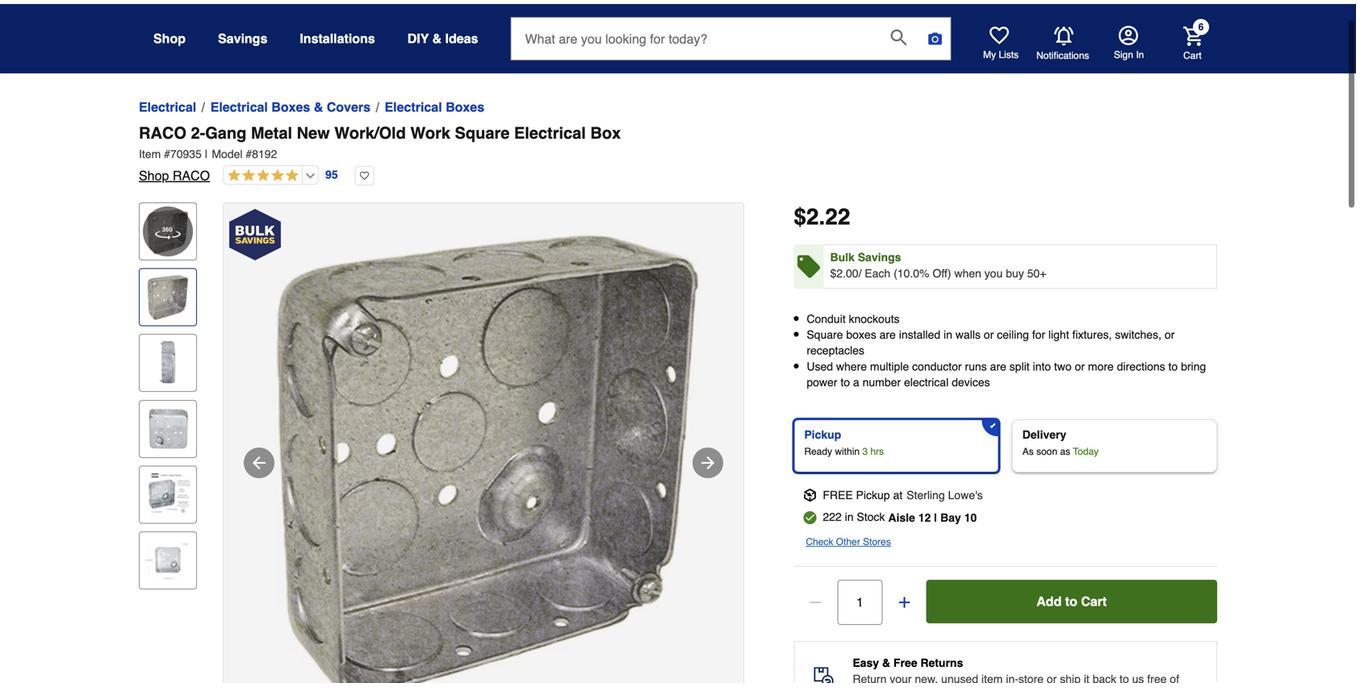 Task type: vqa. For each thing, say whether or not it's contained in the screenshot.
devices
yes



Task type: describe. For each thing, give the bounding box(es) containing it.
off)
[[933, 267, 952, 280]]

my lists
[[983, 49, 1019, 61]]

stores
[[863, 537, 891, 548]]

1 horizontal spatial or
[[1075, 360, 1085, 373]]

raco  #8192 - thumbnail4 image
[[143, 470, 193, 520]]

metal
[[251, 124, 292, 143]]

electrical for electrical boxes
[[385, 100, 442, 115]]

diy
[[408, 31, 429, 46]]

22
[[825, 204, 851, 230]]

| inside raco 2-gang metal new work/old work square electrical box item # 70935 | model # 8192
[[205, 148, 208, 161]]

stock
[[857, 511, 885, 524]]

add to cart button
[[926, 581, 1218, 624]]

fixtures,
[[1073, 329, 1112, 342]]

you
[[985, 267, 1003, 280]]

light
[[1049, 329, 1070, 342]]

2 # from the left
[[246, 148, 252, 161]]

returns
[[921, 657, 964, 670]]

sign
[[1114, 49, 1134, 61]]

plus image
[[897, 595, 913, 611]]

tag filled image
[[798, 256, 820, 278]]

work
[[410, 124, 451, 143]]

easy
[[853, 657, 879, 670]]

devices
[[952, 376, 990, 389]]

in inside 222 in stock aisle 12 | bay 10
[[845, 511, 854, 524]]

my lists link
[[983, 26, 1019, 61]]

0 horizontal spatial or
[[984, 329, 994, 342]]

delivery
[[1023, 429, 1067, 442]]

new
[[297, 124, 330, 143]]

ceiling
[[997, 329, 1029, 342]]

electrical boxes link
[[385, 98, 485, 117]]

knockouts
[[849, 313, 900, 326]]

hrs
[[871, 447, 884, 458]]

power
[[807, 376, 838, 389]]

savings button
[[218, 24, 268, 53]]

0 vertical spatial to
[[1169, 360, 1178, 373]]

1 vertical spatial pickup
[[856, 489, 890, 502]]

check other stores button
[[806, 535, 891, 551]]

0 horizontal spatial to
[[841, 376, 850, 389]]

(10.0%
[[894, 267, 930, 280]]

bay
[[941, 512, 961, 525]]

installed
[[899, 329, 941, 342]]

split
[[1010, 360, 1030, 373]]

installations
[[300, 31, 375, 46]]

soon
[[1037, 447, 1058, 458]]

ready
[[805, 447, 833, 458]]

into
[[1033, 360, 1051, 373]]

cart inside button
[[1081, 595, 1107, 610]]

aisle
[[889, 512, 916, 525]]

within
[[835, 447, 860, 458]]

receptacles
[[807, 345, 865, 357]]

electrical
[[904, 376, 949, 389]]

in
[[1136, 49, 1144, 61]]

my
[[983, 49, 996, 61]]

electrical for electrical boxes & covers
[[210, 100, 268, 115]]

95
[[325, 168, 338, 181]]

lists
[[999, 49, 1019, 61]]

add to cart
[[1037, 595, 1107, 610]]

add
[[1037, 595, 1062, 610]]

$2.00/
[[830, 267, 862, 280]]

installations button
[[300, 24, 375, 53]]

electrical boxes & covers
[[210, 100, 371, 115]]

shop button
[[153, 24, 186, 53]]

lowe's home improvement logo image
[[643, 0, 714, 13]]

check
[[806, 537, 834, 548]]

| inside 222 in stock aisle 12 | bay 10
[[934, 512, 938, 525]]

shop raco
[[139, 168, 210, 183]]

other
[[836, 537, 861, 548]]

electrical inside raco 2-gang metal new work/old work square electrical box item # 70935 | model # 8192
[[514, 124, 586, 143]]

directions
[[1117, 360, 1166, 373]]

3
[[863, 447, 868, 458]]

boxes for electrical boxes & covers
[[272, 100, 310, 115]]

pickup ready within 3 hrs
[[805, 429, 884, 458]]

0 vertical spatial savings
[[218, 31, 268, 46]]

easy & free returns
[[853, 657, 964, 670]]

raco inside raco 2-gang metal new work/old work square electrical box item # 70935 | model # 8192
[[139, 124, 186, 143]]

12
[[919, 512, 931, 525]]

1 # from the left
[[164, 148, 170, 161]]

bib badge image
[[229, 209, 281, 261]]

boxes for electrical boxes
[[446, 100, 485, 115]]

arrow right image
[[698, 454, 718, 473]]

delivery as soon as today
[[1023, 429, 1099, 458]]

work/old
[[334, 124, 406, 143]]

multiple
[[870, 360, 909, 373]]

diy & ideas button
[[408, 24, 478, 53]]

conductor
[[912, 360, 962, 373]]

lowe's home improvement account image
[[1119, 26, 1139, 45]]

as
[[1023, 447, 1034, 458]]

conduit knockouts square boxes are installed in walls or ceiling for light fixtures, switches, or receptacles used where multiple conductor runs are split into two or more directions to bring power to a number electrical devices
[[807, 313, 1207, 389]]

more
[[1088, 360, 1114, 373]]

bring
[[1181, 360, 1207, 373]]

square inside raco 2-gang metal new work/old work square electrical box item # 70935 | model # 8192
[[455, 124, 510, 143]]

boxes
[[847, 329, 877, 342]]

raco  #8192 - thumbnail2 image
[[143, 338, 193, 389]]



Task type: locate. For each thing, give the bounding box(es) containing it.
ideas
[[445, 31, 478, 46]]

raco 2-gang metal new work/old work square electrical box item # 70935 | model # 8192
[[139, 124, 621, 161]]

pickup
[[805, 429, 842, 442], [856, 489, 890, 502]]

pickup image
[[804, 489, 817, 502]]

cart down lowe's home improvement cart image
[[1184, 50, 1202, 61]]

search image
[[891, 29, 907, 45]]

runs
[[965, 360, 987, 373]]

to inside button
[[1066, 595, 1078, 610]]

cart
[[1184, 50, 1202, 61], [1081, 595, 1107, 610]]

electrical boxes & covers link
[[210, 98, 371, 117]]

1 horizontal spatial |
[[934, 512, 938, 525]]

pickup up ready
[[805, 429, 842, 442]]

for
[[1033, 329, 1046, 342]]

covers
[[327, 100, 371, 115]]

1 horizontal spatial pickup
[[856, 489, 890, 502]]

check circle filled image
[[804, 512, 817, 525]]

sign in button
[[1114, 26, 1144, 61]]

or right walls
[[984, 329, 994, 342]]

1 vertical spatial are
[[990, 360, 1007, 373]]

pickup up stock
[[856, 489, 890, 502]]

0 horizontal spatial &
[[314, 100, 323, 115]]

heart outline image
[[355, 166, 374, 186]]

are left the "split" on the bottom
[[990, 360, 1007, 373]]

0 vertical spatial shop
[[153, 31, 186, 46]]

0 horizontal spatial boxes
[[272, 100, 310, 115]]

1 vertical spatial to
[[841, 376, 850, 389]]

$
[[794, 204, 807, 230]]

in
[[944, 329, 953, 342], [845, 511, 854, 524]]

to left bring
[[1169, 360, 1178, 373]]

1 horizontal spatial #
[[246, 148, 252, 161]]

raco down the 70935
[[173, 168, 210, 183]]

lowe's home improvement notification center image
[[1055, 26, 1074, 46]]

2 horizontal spatial or
[[1165, 329, 1175, 342]]

free pickup at sterling lowe's
[[823, 489, 983, 502]]

1 boxes from the left
[[272, 100, 310, 115]]

savings right shop button
[[218, 31, 268, 46]]

each
[[865, 267, 891, 280]]

are
[[880, 329, 896, 342], [990, 360, 1007, 373]]

2 horizontal spatial &
[[882, 657, 891, 670]]

notifications
[[1037, 50, 1090, 61]]

222 in stock aisle 12 | bay 10
[[823, 511, 977, 525]]

electrical link
[[139, 98, 196, 117]]

free
[[894, 657, 918, 670]]

or
[[984, 329, 994, 342], [1165, 329, 1175, 342], [1075, 360, 1085, 373]]

shop up electrical link
[[153, 31, 186, 46]]

savings inside bulk savings $2.00/ each (10.0% off) when you buy 50+
[[858, 251, 901, 264]]

& for easy
[[882, 657, 891, 670]]

# right the model
[[246, 148, 252, 161]]

to right add
[[1066, 595, 1078, 610]]

lowe's
[[948, 489, 983, 502]]

2
[[807, 204, 819, 230]]

option group containing pickup
[[788, 413, 1224, 480]]

or right the switches,
[[1165, 329, 1175, 342]]

shop
[[153, 31, 186, 46], [139, 168, 169, 183]]

raco  #8192 - thumbnail image
[[143, 273, 193, 323]]

2 horizontal spatial to
[[1169, 360, 1178, 373]]

# right item
[[164, 148, 170, 161]]

& right diy
[[432, 31, 442, 46]]

0 horizontal spatial cart
[[1081, 595, 1107, 610]]

electrical up 2-
[[139, 100, 196, 115]]

to
[[1169, 360, 1178, 373], [841, 376, 850, 389], [1066, 595, 1078, 610]]

as
[[1060, 447, 1071, 458]]

1 horizontal spatial boxes
[[446, 100, 485, 115]]

None search field
[[511, 17, 952, 73]]

2 boxes from the left
[[446, 100, 485, 115]]

boxes up metal
[[272, 100, 310, 115]]

Search Query text field
[[511, 18, 878, 60]]

minus image
[[808, 595, 824, 611]]

1 vertical spatial in
[[845, 511, 854, 524]]

1 vertical spatial raco
[[173, 168, 210, 183]]

222
[[823, 511, 842, 524]]

conduit
[[807, 313, 846, 326]]

raco
[[139, 124, 186, 143], [173, 168, 210, 183]]

0 vertical spatial cart
[[1184, 50, 1202, 61]]

0 horizontal spatial #
[[164, 148, 170, 161]]

two
[[1054, 360, 1072, 373]]

or right two
[[1075, 360, 1085, 373]]

shop down item
[[139, 168, 169, 183]]

|
[[205, 148, 208, 161], [934, 512, 938, 525]]

shop for shop raco
[[139, 168, 169, 183]]

model
[[212, 148, 243, 161]]

buy
[[1006, 267, 1024, 280]]

square
[[455, 124, 510, 143], [807, 329, 843, 342]]

0 vertical spatial &
[[432, 31, 442, 46]]

camera image
[[927, 31, 943, 47]]

raco  #8192 image
[[224, 203, 744, 684]]

1 horizontal spatial &
[[432, 31, 442, 46]]

shop for shop
[[153, 31, 186, 46]]

4.8 stars image
[[224, 169, 299, 184]]

raco  #8192 - thumbnail3 image
[[143, 404, 193, 454]]

50+
[[1028, 267, 1047, 280]]

free
[[823, 489, 853, 502]]

pickup inside pickup ready within 3 hrs
[[805, 429, 842, 442]]

0 horizontal spatial savings
[[218, 31, 268, 46]]

70935
[[170, 148, 202, 161]]

arrow left image
[[250, 454, 269, 473]]

square down conduit
[[807, 329, 843, 342]]

raco up item
[[139, 124, 186, 143]]

0 horizontal spatial in
[[845, 511, 854, 524]]

& for diy
[[432, 31, 442, 46]]

0 horizontal spatial are
[[880, 329, 896, 342]]

1 vertical spatial |
[[934, 512, 938, 525]]

box
[[591, 124, 621, 143]]

| right the 70935
[[205, 148, 208, 161]]

boxes
[[272, 100, 310, 115], [446, 100, 485, 115]]

cart right add
[[1081, 595, 1107, 610]]

electrical
[[139, 100, 196, 115], [210, 100, 268, 115], [385, 100, 442, 115], [514, 124, 586, 143]]

option group
[[788, 413, 1224, 480]]

savings
[[218, 31, 268, 46], [858, 251, 901, 264]]

electrical left box
[[514, 124, 586, 143]]

bulk savings $2.00/ each (10.0% off) when you buy 50+
[[830, 251, 1047, 280]]

1 horizontal spatial square
[[807, 329, 843, 342]]

in left walls
[[944, 329, 953, 342]]

1 horizontal spatial cart
[[1184, 50, 1202, 61]]

in inside conduit knockouts square boxes are installed in walls or ceiling for light fixtures, switches, or receptacles used where multiple conductor runs are split into two or more directions to bring power to a number electrical devices
[[944, 329, 953, 342]]

6
[[1199, 21, 1204, 33]]

sterling
[[907, 489, 945, 502]]

0 vertical spatial in
[[944, 329, 953, 342]]

2-
[[191, 124, 205, 143]]

diy & ideas
[[408, 31, 478, 46]]

0 vertical spatial are
[[880, 329, 896, 342]]

1 vertical spatial &
[[314, 100, 323, 115]]

2 vertical spatial to
[[1066, 595, 1078, 610]]

square inside conduit knockouts square boxes are installed in walls or ceiling for light fixtures, switches, or receptacles used where multiple conductor runs are split into two or more directions to bring power to a number electrical devices
[[807, 329, 843, 342]]

in right 222
[[845, 511, 854, 524]]

0 vertical spatial raco
[[139, 124, 186, 143]]

item number 7 0 9 3 5 and model number 8 1 9 2 element
[[139, 146, 1218, 162]]

check other stores
[[806, 537, 891, 548]]

0 horizontal spatial |
[[205, 148, 208, 161]]

electrical boxes
[[385, 100, 485, 115]]

& up new
[[314, 100, 323, 115]]

& inside button
[[432, 31, 442, 46]]

raco  #8192 - thumbnail5 image
[[143, 536, 193, 586]]

number
[[863, 376, 901, 389]]

sign in
[[1114, 49, 1144, 61]]

0 vertical spatial |
[[205, 148, 208, 161]]

0 vertical spatial pickup
[[805, 429, 842, 442]]

0 horizontal spatial pickup
[[805, 429, 842, 442]]

0 vertical spatial square
[[455, 124, 510, 143]]

electrical for electrical
[[139, 100, 196, 115]]

8192
[[252, 148, 277, 161]]

0 horizontal spatial square
[[455, 124, 510, 143]]

1 horizontal spatial are
[[990, 360, 1007, 373]]

savings up each
[[858, 251, 901, 264]]

a
[[853, 376, 860, 389]]

square right work
[[455, 124, 510, 143]]

| right 12
[[934, 512, 938, 525]]

Stepper number input field with increment and decrement buttons number field
[[838, 581, 883, 626]]

lowe's home improvement cart image
[[1184, 26, 1203, 46]]

#
[[164, 148, 170, 161], [246, 148, 252, 161]]

electrical up 'gang'
[[210, 100, 268, 115]]

switches,
[[1115, 329, 1162, 342]]

today
[[1073, 447, 1099, 458]]

10
[[965, 512, 977, 525]]

2 vertical spatial &
[[882, 657, 891, 670]]

used
[[807, 360, 833, 373]]

boxes up work
[[446, 100, 485, 115]]

.
[[819, 204, 825, 230]]

at
[[893, 489, 903, 502]]

1 vertical spatial square
[[807, 329, 843, 342]]

& left free at bottom
[[882, 657, 891, 670]]

to left "a"
[[841, 376, 850, 389]]

electrical up work
[[385, 100, 442, 115]]

1 horizontal spatial savings
[[858, 251, 901, 264]]

1 horizontal spatial in
[[944, 329, 953, 342]]

are down knockouts
[[880, 329, 896, 342]]

when
[[955, 267, 982, 280]]

1 vertical spatial savings
[[858, 251, 901, 264]]

1 vertical spatial cart
[[1081, 595, 1107, 610]]

1 vertical spatial shop
[[139, 168, 169, 183]]

bulk
[[830, 251, 855, 264]]

1 horizontal spatial to
[[1066, 595, 1078, 610]]

$ 2 . 22
[[794, 204, 851, 230]]

lowe's home improvement lists image
[[990, 26, 1009, 45]]



